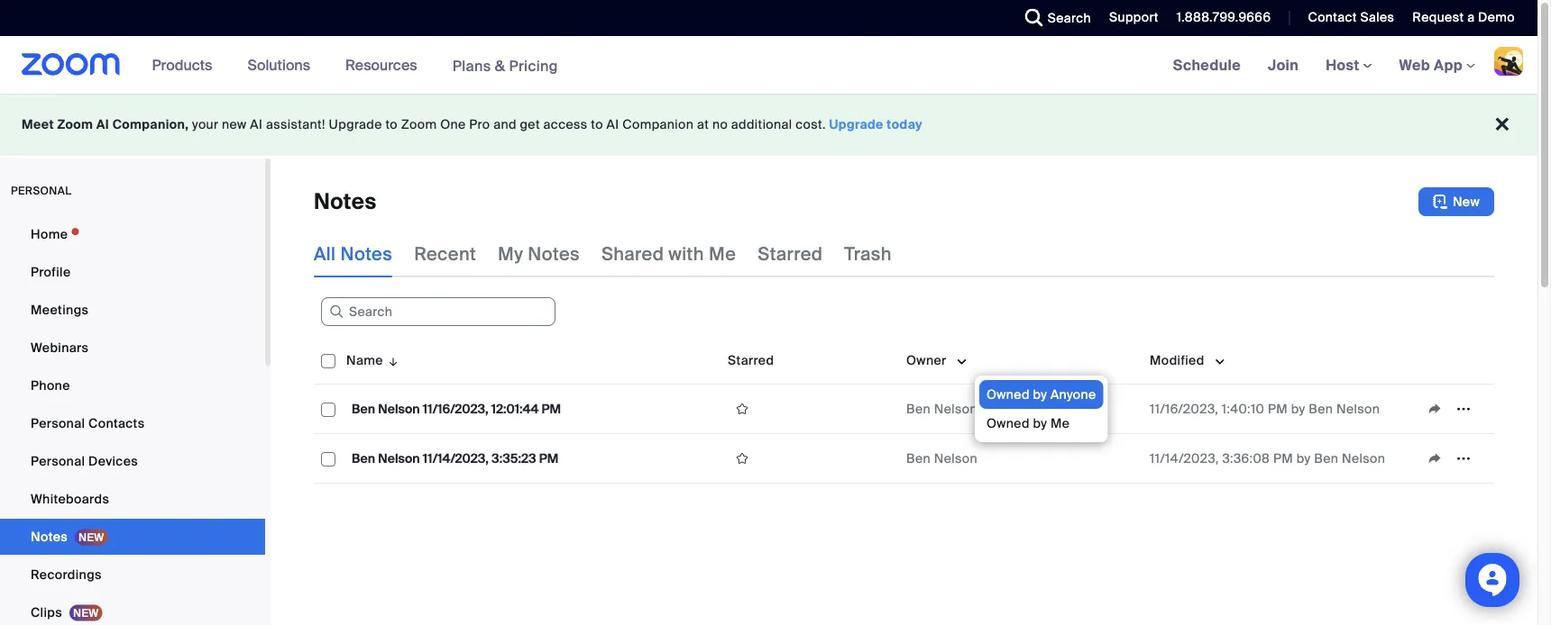Task type: describe. For each thing, give the bounding box(es) containing it.
web app
[[1399, 55, 1463, 74]]

meetings
[[31, 302, 89, 318]]

notes link
[[0, 519, 265, 556]]

3:35:23
[[492, 450, 536, 467]]

demo
[[1478, 9, 1515, 26]]

pm right 3:36:08
[[1273, 450, 1293, 467]]

home link
[[0, 216, 265, 253]]

my notes
[[498, 243, 580, 266]]

personal menu menu
[[0, 216, 265, 626]]

anyone
[[1051, 386, 1096, 403]]

plans & pricing
[[452, 56, 558, 75]]

ben inside button
[[352, 450, 375, 467]]

profile
[[31, 264, 71, 280]]

webinars
[[31, 340, 89, 356]]

12:01:44
[[491, 401, 539, 418]]

owned for owned by anyone
[[987, 386, 1030, 403]]

notes up all notes
[[314, 188, 377, 216]]

no
[[712, 116, 728, 133]]

pricing
[[509, 56, 558, 75]]

ben nelson 11/14/2023, 3:35:23 pm button
[[346, 447, 564, 471]]

ben nelson 11/14/2023, 3:35:23 pm unstarred image
[[728, 451, 757, 467]]

personal contacts
[[31, 415, 145, 432]]

request
[[1413, 9, 1464, 26]]

2 11/14/2023, from the left
[[1150, 450, 1219, 467]]

pm right 1:40:10
[[1268, 401, 1288, 418]]

plans
[[452, 56, 491, 75]]

upgrade today link
[[829, 116, 923, 133]]

search
[[1048, 9, 1091, 26]]

search button
[[1012, 0, 1096, 36]]

more options for ben nelson 11/14/2023, 3:35:23 pm image
[[1449, 451, 1478, 467]]

menu containing owned by anyone
[[975, 376, 1108, 443]]

support
[[1109, 9, 1159, 26]]

2 11/16/2023, from the left
[[1150, 401, 1218, 418]]

ben nelson for 11/14/2023,
[[906, 450, 978, 467]]

products
[[152, 55, 212, 74]]

meet zoom ai companion, footer
[[0, 94, 1538, 156]]

starred inside tabs of all notes page tab list
[[758, 243, 823, 266]]

personal for personal contacts
[[31, 415, 85, 432]]

my
[[498, 243, 523, 266]]

host button
[[1326, 55, 1372, 74]]

2 zoom from the left
[[401, 116, 437, 133]]

join
[[1268, 55, 1299, 74]]

owner
[[906, 352, 947, 369]]

11/16/2023, inside button
[[423, 401, 488, 418]]

by right 3:36:08
[[1297, 450, 1311, 467]]

1 vertical spatial starred
[[728, 352, 774, 369]]

a
[[1467, 9, 1475, 26]]

web app button
[[1399, 55, 1475, 74]]

owned by anyone
[[987, 386, 1096, 403]]

your
[[192, 116, 219, 133]]

more options for ben nelson 11/16/2023, 12:01:44 pm image
[[1449, 401, 1478, 418]]

additional
[[731, 116, 792, 133]]

3:36:08
[[1222, 450, 1270, 467]]

new button
[[1419, 188, 1494, 216]]

trash
[[844, 243, 892, 266]]

all notes
[[314, 243, 392, 266]]

ben nelson 11/14/2023, 3:35:23 pm
[[352, 450, 559, 467]]

application containing name
[[314, 337, 1508, 498]]

Search text field
[[321, 298, 556, 326]]

resources
[[345, 55, 417, 74]]

home
[[31, 226, 68, 243]]

name
[[346, 352, 383, 369]]

clips link
[[0, 595, 265, 626]]

devices
[[88, 453, 138, 470]]

ben nelson 11/16/2023, 12:01:44 pm
[[352, 401, 561, 418]]

by down owned by anyone
[[1033, 415, 1047, 432]]

and
[[493, 116, 517, 133]]

products button
[[152, 36, 220, 94]]

contacts
[[88, 415, 145, 432]]

share image
[[1420, 401, 1449, 418]]

2 upgrade from the left
[[829, 116, 884, 133]]

get
[[520, 116, 540, 133]]

owned for owned by me
[[987, 415, 1030, 432]]

contact
[[1308, 9, 1357, 26]]

schedule link
[[1160, 36, 1255, 94]]

phone link
[[0, 368, 265, 404]]

ben nelson for 11/16/2023,
[[906, 401, 978, 418]]

pro
[[469, 116, 490, 133]]

1 zoom from the left
[[57, 116, 93, 133]]

profile link
[[0, 254, 265, 290]]

web
[[1399, 55, 1430, 74]]

1.888.799.9666
[[1177, 9, 1271, 26]]

webinars link
[[0, 330, 265, 366]]

me for shared with me
[[709, 243, 736, 266]]

pm inside button
[[542, 401, 561, 418]]

app
[[1434, 55, 1463, 74]]

2 ai from the left
[[250, 116, 263, 133]]

modified
[[1150, 352, 1205, 369]]

host
[[1326, 55, 1363, 74]]

recordings
[[31, 567, 102, 583]]

1:40:10
[[1222, 401, 1265, 418]]



Task type: vqa. For each thing, say whether or not it's contained in the screenshot.
the '2'
no



Task type: locate. For each thing, give the bounding box(es) containing it.
all
[[314, 243, 336, 266]]

whiteboards link
[[0, 482, 265, 518]]

notes right my
[[528, 243, 580, 266]]

2 personal from the top
[[31, 453, 85, 470]]

by up owned by me
[[1033, 386, 1047, 403]]

sales
[[1360, 9, 1395, 26]]

owned by me
[[987, 415, 1070, 432]]

nelson inside button
[[378, 401, 420, 418]]

by right 1:40:10
[[1291, 401, 1305, 418]]

by
[[1033, 386, 1047, 403], [1291, 401, 1305, 418], [1033, 415, 1047, 432], [1297, 450, 1311, 467]]

pm inside button
[[539, 450, 559, 467]]

join link
[[1255, 36, 1312, 94]]

me inside tabs of all notes page tab list
[[709, 243, 736, 266]]

1 11/16/2023, from the left
[[423, 401, 488, 418]]

phone
[[31, 377, 70, 394]]

11/14/2023, inside button
[[423, 450, 489, 467]]

0 horizontal spatial to
[[385, 116, 398, 133]]

request a demo link
[[1399, 0, 1538, 36], [1413, 9, 1515, 26]]

0 horizontal spatial 11/16/2023,
[[423, 401, 488, 418]]

personal
[[11, 184, 72, 198]]

zoom
[[57, 116, 93, 133], [401, 116, 437, 133]]

ben inside button
[[352, 401, 375, 418]]

pm
[[542, 401, 561, 418], [1268, 401, 1288, 418], [539, 450, 559, 467], [1273, 450, 1293, 467]]

11/14/2023, 3:36:08 pm by ben nelson
[[1150, 450, 1385, 467]]

2 to from the left
[[591, 116, 603, 133]]

1 11/14/2023, from the left
[[423, 450, 489, 467]]

notes right all
[[340, 243, 392, 266]]

nelson inside button
[[378, 450, 420, 467]]

banner
[[0, 36, 1538, 95]]

profile picture image
[[1494, 47, 1523, 76]]

0 horizontal spatial ai
[[96, 116, 109, 133]]

ben
[[352, 401, 375, 418], [906, 401, 931, 418], [1309, 401, 1333, 418], [352, 450, 375, 467], [906, 450, 931, 467], [1314, 450, 1339, 467]]

ai left companion,
[[96, 116, 109, 133]]

1 ben nelson from the top
[[906, 401, 978, 418]]

to right access
[[591, 116, 603, 133]]

ai left companion
[[607, 116, 619, 133]]

me down anyone
[[1051, 415, 1070, 432]]

11/16/2023, down modified
[[1150, 401, 1218, 418]]

1 horizontal spatial to
[[591, 116, 603, 133]]

1 horizontal spatial me
[[1051, 415, 1070, 432]]

cost.
[[796, 116, 826, 133]]

ben nelson 11/16/2023, 12:01:44 pm unstarred image
[[728, 401, 757, 418]]

me
[[709, 243, 736, 266], [1051, 415, 1070, 432]]

me right with on the left of the page
[[709, 243, 736, 266]]

zoom right meet
[[57, 116, 93, 133]]

0 horizontal spatial me
[[709, 243, 736, 266]]

whiteboards
[[31, 491, 109, 508]]

solutions
[[247, 55, 310, 74]]

1 vertical spatial owned
[[987, 415, 1030, 432]]

personal inside personal devices link
[[31, 453, 85, 470]]

clips
[[31, 605, 62, 621]]

starred
[[758, 243, 823, 266], [728, 352, 774, 369]]

nelson
[[378, 401, 420, 418], [934, 401, 978, 418], [1336, 401, 1380, 418], [378, 450, 420, 467], [934, 450, 978, 467], [1342, 450, 1385, 467]]

personal for personal devices
[[31, 453, 85, 470]]

0 vertical spatial me
[[709, 243, 736, 266]]

11/16/2023,
[[423, 401, 488, 418], [1150, 401, 1218, 418]]

application
[[314, 337, 1508, 498], [1420, 396, 1487, 423], [1420, 446, 1487, 473]]

0 horizontal spatial zoom
[[57, 116, 93, 133]]

ai right new
[[250, 116, 263, 133]]

share image
[[1420, 451, 1449, 467]]

1 horizontal spatial zoom
[[401, 116, 437, 133]]

2 horizontal spatial ai
[[607, 116, 619, 133]]

recent
[[414, 243, 476, 266]]

pm right 3:35:23 at left
[[539, 450, 559, 467]]

1 vertical spatial me
[[1051, 415, 1070, 432]]

new
[[1453, 193, 1480, 210]]

1 horizontal spatial upgrade
[[829, 116, 884, 133]]

me for owned by me
[[1051, 415, 1070, 432]]

1 personal from the top
[[31, 415, 85, 432]]

solutions button
[[247, 36, 318, 94]]

0 vertical spatial personal
[[31, 415, 85, 432]]

&
[[495, 56, 505, 75]]

banner containing products
[[0, 36, 1538, 95]]

0 horizontal spatial upgrade
[[329, 116, 382, 133]]

0 horizontal spatial 11/14/2023,
[[423, 450, 489, 467]]

1 to from the left
[[385, 116, 398, 133]]

with
[[669, 243, 704, 266]]

personal inside 'personal contacts' link
[[31, 415, 85, 432]]

meet zoom ai companion, your new ai assistant! upgrade to zoom one pro and get access to ai companion at no additional cost. upgrade today
[[22, 116, 923, 133]]

11/14/2023,
[[423, 450, 489, 467], [1150, 450, 1219, 467]]

companion,
[[112, 116, 189, 133]]

owned
[[987, 386, 1030, 403], [987, 415, 1030, 432]]

pm right '12:01:44'
[[542, 401, 561, 418]]

zoom logo image
[[22, 53, 120, 76]]

application for 11/14/2023, 3:36:08 pm by ben nelson
[[1420, 446, 1487, 473]]

1 owned from the top
[[987, 386, 1030, 403]]

upgrade
[[329, 116, 382, 133], [829, 116, 884, 133]]

schedule
[[1173, 55, 1241, 74]]

notes inside "link"
[[31, 529, 68, 546]]

access
[[543, 116, 588, 133]]

personal contacts link
[[0, 406, 265, 442]]

support link
[[1096, 0, 1163, 36], [1109, 9, 1159, 26]]

11/16/2023, 1:40:10 pm by ben nelson
[[1150, 401, 1380, 418]]

11/16/2023, up ben nelson 11/14/2023, 3:35:23 pm on the bottom of page
[[423, 401, 488, 418]]

0 vertical spatial owned
[[987, 386, 1030, 403]]

resources button
[[345, 36, 425, 94]]

11/14/2023, left 3:36:08
[[1150, 450, 1219, 467]]

recordings link
[[0, 557, 265, 593]]

personal down phone
[[31, 415, 85, 432]]

product information navigation
[[139, 36, 572, 95]]

at
[[697, 116, 709, 133]]

owned up owned by me
[[987, 386, 1030, 403]]

11/14/2023, down ben nelson 11/16/2023, 12:01:44 pm button
[[423, 450, 489, 467]]

1 horizontal spatial 11/16/2023,
[[1150, 401, 1218, 418]]

1 horizontal spatial 11/14/2023,
[[1150, 450, 1219, 467]]

1 ai from the left
[[96, 116, 109, 133]]

meetings navigation
[[1160, 36, 1538, 95]]

shared with me
[[602, 243, 736, 266]]

personal up whiteboards
[[31, 453, 85, 470]]

ben nelson
[[906, 401, 978, 418], [906, 450, 978, 467]]

request a demo
[[1413, 9, 1515, 26]]

2 ben nelson from the top
[[906, 450, 978, 467]]

menu
[[975, 376, 1108, 443]]

0 vertical spatial ben nelson
[[906, 401, 978, 418]]

upgrade right cost.
[[829, 116, 884, 133]]

notes up the recordings
[[31, 529, 68, 546]]

meetings link
[[0, 292, 265, 328]]

1 vertical spatial personal
[[31, 453, 85, 470]]

1 vertical spatial ben nelson
[[906, 450, 978, 467]]

one
[[440, 116, 466, 133]]

zoom left one
[[401, 116, 437, 133]]

contact sales
[[1308, 9, 1395, 26]]

to down resources dropdown button
[[385, 116, 398, 133]]

1 upgrade from the left
[[329, 116, 382, 133]]

2 owned from the top
[[987, 415, 1030, 432]]

personal
[[31, 415, 85, 432], [31, 453, 85, 470]]

to
[[385, 116, 398, 133], [591, 116, 603, 133]]

1.888.799.9666 button
[[1163, 0, 1276, 36], [1177, 9, 1271, 26]]

personal devices link
[[0, 444, 265, 480]]

me inside menu
[[1051, 415, 1070, 432]]

tabs of all notes page tab list
[[314, 231, 892, 278]]

ben nelson 11/16/2023, 12:01:44 pm button
[[346, 398, 566, 421]]

0 vertical spatial starred
[[758, 243, 823, 266]]

3 ai from the left
[[607, 116, 619, 133]]

arrow down image
[[383, 350, 400, 372]]

personal devices
[[31, 453, 138, 470]]

application for 11/16/2023, 1:40:10 pm by ben nelson
[[1420, 396, 1487, 423]]

starred left trash
[[758, 243, 823, 266]]

today
[[887, 116, 923, 133]]

plans & pricing link
[[452, 56, 558, 75], [452, 56, 558, 75]]

1 horizontal spatial ai
[[250, 116, 263, 133]]

upgrade down product information navigation
[[329, 116, 382, 133]]

companion
[[623, 116, 694, 133]]

shared
[[602, 243, 664, 266]]

assistant!
[[266, 116, 325, 133]]

meet
[[22, 116, 54, 133]]

owned down owned by anyone
[[987, 415, 1030, 432]]

starred up 'ben nelson 11/16/2023, 12:01:44 pm unstarred' image
[[728, 352, 774, 369]]

new
[[222, 116, 247, 133]]



